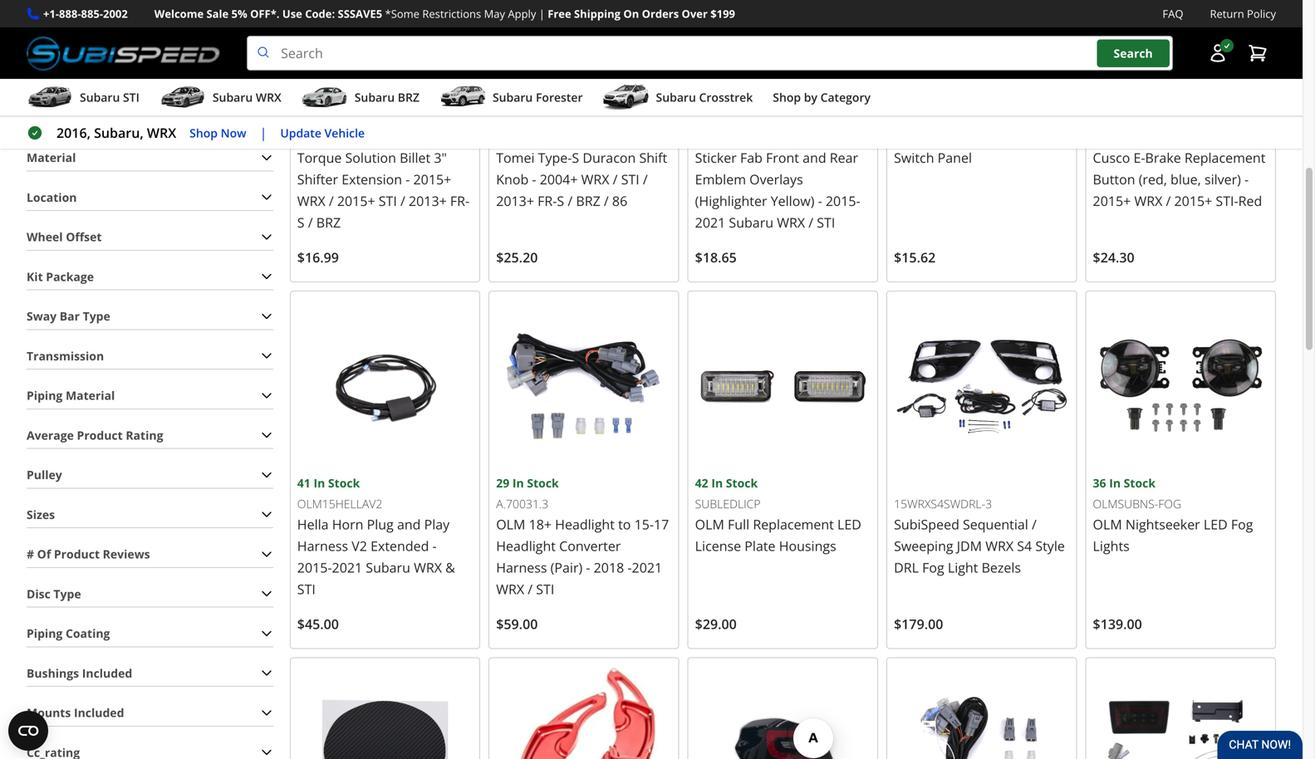 Task type: describe. For each thing, give the bounding box(es) containing it.
# of product reviews
[[27, 546, 150, 562]]

subledlicp
[[695, 496, 761, 512]]

replacement inside the 42 in stock subledlicp olm full replacement led license plate housings
[[753, 515, 834, 533]]

/ inside '15wrxs4swdrl-3 subispeed sequential / sweeping jdm wrx s4 style drl fog light bezels'
[[1032, 515, 1037, 533]]

duracon
[[583, 149, 636, 166]]

kit package button
[[27, 264, 273, 290]]

$59.00
[[496, 615, 538, 633]]

/ down the shifter
[[329, 192, 334, 210]]

disc type button
[[27, 582, 273, 607]]

extension
[[342, 170, 402, 188]]

transmission
[[27, 348, 104, 364]]

stock for 29 in stock a.70031.3 olm 18+ headlight to 15-17 headlight converter harness (pair) - 2018 -2021 wrx / sti
[[527, 475, 559, 491]]

olm inside 36 in stock olmsubns-fog olm nightseeker led fog lights
[[1093, 515, 1123, 533]]

5%
[[231, 6, 247, 21]]

orders
[[642, 6, 679, 21]]

piping for piping coating
[[27, 626, 63, 642]]

sticker fab 3d carbon fiber vinyl fuel door overlay - 2015-2020 wrx & sti image
[[297, 665, 473, 760]]

wheel offset button
[[27, 224, 273, 250]]

sti inside 29 in stock a.70031.3 olm 18+ headlight to 15-17 headlight converter harness (pair) - 2018 -2021 wrx / sti
[[536, 580, 555, 598]]

uni-
[[314, 129, 337, 145]]

brz inside 16 in stock ts-uni-011 torque solution billet 3" shifter extension - 2015+ wrx / 2015+ sti / 2013+ fr- s / brz
[[316, 213, 341, 231]]

open widget image
[[8, 711, 48, 751]]

sti inside tomei type-s duracon shift knob - 2004+ wrx / sti / 2013+ fr-s / brz / 86
[[621, 170, 640, 188]]

2015+ down the button in the right top of the page
[[1093, 192, 1131, 210]]

/ inside 29 in stock a.70031.3 olm 18+ headlight to 15-17 headlight converter harness (pair) - 2018 -2021 wrx / sti
[[528, 580, 533, 598]]

bushings included button
[[27, 661, 273, 686]]

nightseeker
[[1126, 515, 1201, 533]]

sticker fab front and rear emblem overlays (highlighter yellow) - 2015-2021 subaru wrx / sti image
[[695, 0, 871, 107]]

/ down extension
[[401, 192, 405, 210]]

fab
[[740, 149, 763, 166]]

type-
[[538, 149, 572, 166]]

and inside sticker fab front and rear emblem overlays (highlighter yellow) - 2015- 2021 subaru wrx / sti
[[803, 149, 827, 166]]

brz inside dropdown button
[[398, 89, 420, 105]]

subaru for subaru forester
[[493, 89, 533, 105]]

yellow)
[[771, 192, 815, 210]]

over
[[682, 6, 708, 21]]

2015+ down extension
[[337, 192, 375, 210]]

hella horn plug and play harness v2 extended - 2015-2021 subaru wrx & sti image
[[297, 298, 473, 474]]

/ left 86
[[604, 192, 609, 210]]

solution
[[345, 149, 396, 166]]

stock for 36 in stock olmsubns-fog olm nightseeker led fog lights
[[1124, 475, 1156, 491]]

29 in stock a.70031.3 olm 18+ headlight to 15-17 headlight converter harness (pair) - 2018 -2021 wrx / sti
[[496, 475, 669, 598]]

(pair)
[[551, 559, 583, 577]]

- inside 16 in stock ts-uni-011 torque solution billet 3" shifter extension - 2015+ wrx / 2015+ sti / 2013+ fr- s / brz
[[406, 170, 410, 188]]

23 in stock
[[1093, 108, 1156, 124]]

search
[[1114, 45, 1153, 61]]

stock for 12 in stock
[[925, 108, 957, 124]]

$179.00
[[894, 615, 944, 633]]

wrx inside 41 in stock olm15hellav2 hella horn plug and play harness v2 extended - 2015-2021 subaru wrx & sti
[[414, 559, 442, 577]]

0 vertical spatial material
[[27, 150, 76, 165]]

2016, subaru, wrx
[[57, 124, 176, 142]]

$139.00
[[1093, 615, 1143, 633]]

subaru inside sticker fab front and rear emblem overlays (highlighter yellow) - 2015- 2021 subaru wrx / sti
[[729, 213, 774, 231]]

22
[[695, 108, 709, 124]]

tomei
[[496, 149, 535, 166]]

average product rating button
[[27, 423, 273, 448]]

fr- inside tomei type-s duracon shift knob - 2004+ wrx / sti / 2013+ fr-s / brz / 86
[[538, 192, 557, 210]]

sti inside 16 in stock ts-uni-011 torque solution billet 3" shifter extension - 2015+ wrx / 2015+ sti / 2013+ fr- s / brz
[[379, 192, 397, 210]]

15-
[[635, 515, 654, 533]]

olm full replacement led license plate housings image
[[695, 298, 871, 474]]

jdm
[[957, 537, 982, 555]]

location
[[27, 189, 77, 205]]

2013+ inside 16 in stock ts-uni-011 torque solution billet 3" shifter extension - 2015+ wrx / 2015+ sti / 2013+ fr- s / brz
[[409, 192, 447, 210]]

transmission button
[[27, 343, 273, 369]]

wrx inside "cusco e-brake replacement button (red, blue, silver) - 2015+ wrx / 2015+ sti-red"
[[1135, 192, 1163, 210]]

of
[[37, 546, 51, 562]]

12
[[894, 108, 908, 124]]

sizes button
[[27, 502, 273, 528]]

011
[[337, 129, 357, 145]]

/ up 86
[[613, 170, 618, 188]]

switch
[[894, 149, 935, 166]]

2013+ inside tomei type-s duracon shift knob - 2004+ wrx / sti / 2013+ fr-s / brz / 86
[[496, 192, 534, 210]]

included for mounts included
[[74, 705, 124, 721]]

olm for olm full replacement led license plate housings
[[695, 515, 725, 533]]

product inside dropdown button
[[54, 546, 100, 562]]

2015+ down the 3"
[[413, 170, 451, 188]]

17
[[654, 515, 669, 533]]

shipping
[[574, 6, 621, 21]]

olm nb+r rear brake light / f1 style reverse w/ pnp adapter - 15+ wrx / sti - 2015+ wrx / 2015+ sti image
[[1093, 665, 1269, 760]]

subaru crosstrek
[[656, 89, 753, 105]]

1 horizontal spatial s
[[557, 192, 564, 210]]

material button
[[27, 145, 273, 171]]

- inside "cusco e-brake replacement button (red, blue, silver) - 2015+ wrx / 2015+ sti-red"
[[1245, 170, 1249, 188]]

search input field
[[247, 36, 1173, 71]]

subispeed logo image
[[27, 36, 220, 71]]

1 vertical spatial headlight
[[496, 537, 556, 555]]

update
[[280, 125, 322, 141]]

2021 inside sticker fab front and rear emblem overlays (highlighter yellow) - 2015- 2021 subaru wrx / sti
[[695, 213, 726, 231]]

41
[[297, 475, 311, 491]]

in for 29 in stock a.70031.3 olm 18+ headlight to 15-17 headlight converter harness (pair) - 2018 -2021 wrx / sti
[[513, 475, 524, 491]]

on
[[624, 6, 639, 21]]

update vehicle
[[280, 125, 365, 141]]

sway bar type
[[27, 308, 110, 324]]

stickerfab gloss black aftermarket style tail light overlay - 2015-2020 wrx / 2015-2020 sti image
[[695, 665, 871, 760]]

led for replacement
[[838, 515, 862, 533]]

2021 inside 41 in stock olm15hellav2 hella horn plug and play harness v2 extended - 2015-2021 subaru wrx & sti
[[332, 559, 362, 577]]

faq
[[1163, 6, 1184, 21]]

disc type
[[27, 586, 81, 602]]

bar
[[60, 308, 80, 324]]

olm15hellav2
[[297, 496, 383, 512]]

bushings
[[27, 665, 79, 681]]

subaru wrx button
[[159, 82, 282, 116]]

kit
[[27, 269, 43, 284]]

shop now
[[190, 125, 246, 141]]

vehicle
[[325, 125, 365, 141]]

shop by category
[[773, 89, 871, 105]]

by
[[804, 89, 818, 105]]

wrx inside tomei type-s duracon shift knob - 2004+ wrx / sti / 2013+ fr-s / brz / 86
[[581, 170, 610, 188]]

welcome
[[154, 6, 204, 21]]

and inside 41 in stock olm15hellav2 hella horn plug and play harness v2 extended - 2015-2021 subaru wrx & sti
[[397, 515, 421, 533]]

product inside dropdown button
[[77, 427, 123, 443]]

wrx inside dropdown button
[[256, 89, 282, 105]]

- inside tomei type-s duracon shift knob - 2004+ wrx / sti / 2013+ fr-s / brz / 86
[[532, 170, 536, 188]]

/ inside "cusco e-brake replacement button (red, blue, silver) - 2015+ wrx / 2015+ sti-red"
[[1166, 192, 1171, 210]]

v2
[[352, 537, 367, 555]]

86
[[612, 192, 628, 210]]

subaru wrx
[[213, 89, 282, 105]]

42
[[695, 475, 709, 491]]

18+
[[529, 515, 552, 533]]

wrx up material dropdown button
[[147, 124, 176, 142]]

0 vertical spatial s
[[572, 149, 579, 166]]

- left 2018
[[586, 559, 590, 577]]

e-
[[1134, 149, 1146, 166]]

sti-
[[1216, 192, 1239, 210]]

s inside 16 in stock ts-uni-011 torque solution billet 3" shifter extension - 2015+ wrx / 2015+ sti / 2013+ fr- s / brz
[[297, 213, 305, 231]]

3
[[986, 496, 992, 512]]

2015+ down blue,
[[1175, 192, 1213, 210]]

tomei type-s duracon shift knob - 2004+ wrx / sti / 2013+ fr-s / brz / 86 image
[[496, 0, 672, 107]]

rear
[[830, 149, 859, 166]]

(red,
[[1139, 170, 1168, 188]]

41 in stock olm15hellav2 hella horn plug and play harness v2 extended - 2015-2021 subaru wrx & sti
[[297, 475, 455, 598]]

stock for 41 in stock olm15hellav2 hella horn plug and play harness v2 extended - 2015-2021 subaru wrx & sti
[[328, 475, 360, 491]]

22 in stock
[[695, 108, 758, 124]]

ts-
[[297, 129, 314, 145]]

bezels
[[982, 559, 1021, 577]]

36
[[1093, 475, 1107, 491]]

sway bar type button
[[27, 304, 273, 329]]

silver)
[[1205, 170, 1242, 188]]

mounts
[[27, 705, 71, 721]]

piping for piping material
[[27, 388, 63, 403]]

15wrxs4swdrl-3 subispeed sequential / sweeping jdm wrx s4 style drl fog light bezels
[[894, 496, 1065, 577]]

now
[[221, 125, 246, 141]]

sti inside sticker fab front and rear emblem overlays (highlighter yellow) - 2015- 2021 subaru wrx / sti
[[817, 213, 835, 231]]

torque solution billet 3" shifter extension - 2015+ wrx / 2015+ sti / 2013+ fr-s / brz image
[[297, 0, 473, 107]]

a subaru brz thumbnail image image
[[301, 85, 348, 110]]

subaru inside 41 in stock olm15hellav2 hella horn plug and play harness v2 extended - 2015-2021 subaru wrx & sti
[[366, 559, 410, 577]]

subaru brz button
[[301, 82, 420, 116]]



Task type: vqa. For each thing, say whether or not it's contained in the screenshot.


Task type: locate. For each thing, give the bounding box(es) containing it.
2 vertical spatial s
[[297, 213, 305, 231]]

in right 12 at the top right
[[911, 108, 922, 124]]

subispeed
[[894, 515, 960, 533]]

harness left (pair)
[[496, 559, 547, 577]]

1 horizontal spatial replacement
[[1185, 149, 1266, 166]]

button image
[[1208, 43, 1228, 63]]

wrx down the shifter
[[297, 192, 326, 210]]

0 horizontal spatial 2021
[[332, 559, 362, 577]]

s down "2004+" on the top of page
[[557, 192, 564, 210]]

+1-888-885-2002 link
[[43, 5, 128, 23]]

blue,
[[1171, 170, 1202, 188]]

0 horizontal spatial s
[[297, 213, 305, 231]]

piping material
[[27, 388, 115, 403]]

*some
[[385, 6, 420, 21]]

in for 12 in stock
[[911, 108, 922, 124]]

in right 29
[[513, 475, 524, 491]]

3 olm from the left
[[1093, 515, 1123, 533]]

subispeed sequential / sweeping jdm wrx s4 style drl fog light bezels image
[[894, 298, 1070, 474]]

wrx left &
[[414, 559, 442, 577]]

kit package
[[27, 269, 94, 284]]

wrx down (red,
[[1135, 192, 1163, 210]]

wrx inside 16 in stock ts-uni-011 torque solution billet 3" shifter extension - 2015+ wrx / 2015+ sti / 2013+ fr- s / brz
[[297, 192, 326, 210]]

2016,
[[57, 124, 91, 142]]

0 horizontal spatial and
[[397, 515, 421, 533]]

sti up subaru,
[[123, 89, 140, 105]]

stock inside 29 in stock a.70031.3 olm 18+ headlight to 15-17 headlight converter harness (pair) - 2018 -2021 wrx / sti
[[527, 475, 559, 491]]

wheel
[[27, 229, 63, 245]]

1 vertical spatial replacement
[[753, 515, 834, 533]]

sizes
[[27, 507, 55, 523]]

2 horizontal spatial s
[[572, 149, 579, 166]]

a subaru sti thumbnail image image
[[27, 85, 73, 110]]

type right 'bar'
[[83, 308, 110, 324]]

update vehicle button
[[280, 124, 365, 143]]

/ up $16.99 at the top
[[308, 213, 313, 231]]

stock for 16 in stock ts-uni-011 torque solution billet 3" shifter extension - 2015+ wrx / 2015+ sti / 2013+ fr- s / brz
[[328, 108, 360, 124]]

0 vertical spatial brz
[[398, 89, 420, 105]]

included down coating
[[82, 665, 132, 681]]

0 vertical spatial piping
[[27, 388, 63, 403]]

in
[[314, 108, 325, 124], [911, 108, 922, 124], [712, 108, 723, 124], [1110, 108, 1121, 124], [314, 475, 325, 491], [513, 475, 524, 491], [712, 475, 723, 491], [1110, 475, 1121, 491]]

type inside sway bar type dropdown button
[[83, 308, 110, 324]]

subaru for subaru wrx
[[213, 89, 253, 105]]

shop left the by
[[773, 89, 801, 105]]

led right nightseeker on the right
[[1204, 515, 1228, 533]]

license
[[695, 537, 741, 555]]

1 horizontal spatial shop
[[773, 89, 801, 105]]

12 in stock
[[894, 108, 957, 124]]

- inside 41 in stock olm15hellav2 hella horn plug and play harness v2 extended - 2015-2021 subaru wrx & sti
[[433, 537, 437, 555]]

crosstrek
[[699, 89, 753, 105]]

1 horizontal spatial type
[[83, 308, 110, 324]]

shift
[[639, 149, 667, 166]]

1 horizontal spatial 2013+
[[496, 192, 534, 210]]

fog inside '15wrxs4swdrl-3 subispeed sequential / sweeping jdm wrx s4 style drl fog light bezels'
[[923, 559, 945, 577]]

converter
[[559, 537, 621, 555]]

olm inside 29 in stock a.70031.3 olm 18+ headlight to 15-17 headlight converter harness (pair) - 2018 -2021 wrx / sti
[[496, 515, 526, 533]]

panel
[[938, 149, 972, 166]]

- right 2018
[[628, 559, 632, 577]]

stock up the a.70031.3
[[527, 475, 559, 491]]

subaru up 2016, subaru, wrx
[[80, 89, 120, 105]]

0 horizontal spatial fog
[[923, 559, 945, 577]]

0 vertical spatial replacement
[[1185, 149, 1266, 166]]

extended
[[371, 537, 429, 555]]

in for 22 in stock
[[712, 108, 723, 124]]

in for 42 in stock subledlicp olm full replacement led license plate housings
[[712, 475, 723, 491]]

fog inside 36 in stock olmsubns-fog olm nightseeker led fog lights
[[1232, 515, 1254, 533]]

#
[[27, 546, 34, 562]]

shop inside dropdown button
[[773, 89, 801, 105]]

product
[[77, 427, 123, 443], [54, 546, 100, 562]]

stock up "subledlicp"
[[726, 475, 758, 491]]

subaru sti button
[[27, 82, 140, 116]]

average product rating
[[27, 427, 163, 443]]

stock right 23
[[1124, 108, 1156, 124]]

1 horizontal spatial fog
[[1232, 515, 1254, 533]]

1 horizontal spatial brz
[[398, 89, 420, 105]]

2 vertical spatial brz
[[316, 213, 341, 231]]

a subaru wrx thumbnail image image
[[159, 85, 206, 110]]

return
[[1210, 6, 1245, 21]]

replacement up housings
[[753, 515, 834, 533]]

code:
[[305, 6, 335, 21]]

3"
[[434, 149, 447, 166]]

sweeping
[[894, 537, 954, 555]]

policy
[[1247, 6, 1276, 21]]

in right 23
[[1110, 108, 1121, 124]]

piping down the disc in the bottom of the page
[[27, 626, 63, 642]]

switch panel
[[894, 149, 972, 166]]

product right of
[[54, 546, 100, 562]]

in inside the 42 in stock subledlicp olm full replacement led license plate housings
[[712, 475, 723, 491]]

olm up license
[[695, 515, 725, 533]]

/ up the $59.00
[[528, 580, 533, 598]]

1 vertical spatial 2015-
[[297, 559, 332, 577]]

1 vertical spatial |
[[260, 124, 267, 142]]

wrx up the $59.00
[[496, 580, 524, 598]]

0 horizontal spatial fr-
[[450, 192, 470, 210]]

in right "42"
[[712, 475, 723, 491]]

olm headlight upgrade harness for 18-20 led headlights (pair) - 2015-2017 wrx / 2018-2020 wrx base and premium / 2015-2017 sti image
[[894, 665, 1070, 760]]

brz left "a subaru forester thumbnail image"
[[398, 89, 420, 105]]

0 vertical spatial headlight
[[555, 515, 615, 533]]

wrx inside 29 in stock a.70031.3 olm 18+ headlight to 15-17 headlight converter harness (pair) - 2018 -2021 wrx / sti
[[496, 580, 524, 598]]

disc
[[27, 586, 51, 602]]

subaru up vehicle
[[355, 89, 395, 105]]

switch panel image
[[894, 0, 1070, 107]]

led
[[838, 515, 862, 533], [1204, 515, 1228, 533]]

a subaru crosstrek thumbnail image image
[[603, 85, 649, 110]]

light
[[948, 559, 979, 577]]

0 horizontal spatial |
[[260, 124, 267, 142]]

s up $16.99 at the top
[[297, 213, 305, 231]]

olm nightseeker led fog lights image
[[1093, 298, 1269, 474]]

stock up olmsubns-
[[1124, 475, 1156, 491]]

1 vertical spatial included
[[74, 705, 124, 721]]

- right yellow)
[[818, 192, 823, 210]]

led left 'subispeed'
[[838, 515, 862, 533]]

subaru down extended on the bottom
[[366, 559, 410, 577]]

0 horizontal spatial 2015-
[[297, 559, 332, 577]]

2002
[[103, 6, 128, 21]]

stock up vehicle
[[328, 108, 360, 124]]

replacement up silver)
[[1185, 149, 1266, 166]]

in right 36
[[1110, 475, 1121, 491]]

/ up s4
[[1032, 515, 1037, 533]]

1 vertical spatial piping
[[27, 626, 63, 642]]

wrx inside '15wrxs4swdrl-3 subispeed sequential / sweeping jdm wrx s4 style drl fog light bezels'
[[986, 537, 1014, 555]]

housings
[[779, 537, 837, 555]]

2015+
[[413, 170, 451, 188], [337, 192, 375, 210], [1093, 192, 1131, 210], [1175, 192, 1213, 210]]

- down the "billet" on the top left of page
[[406, 170, 410, 188]]

material up average product rating
[[66, 388, 115, 403]]

restrictions
[[422, 6, 481, 21]]

type inside disc type dropdown button
[[54, 586, 81, 602]]

free
[[548, 6, 571, 21]]

pulley button
[[27, 462, 273, 488]]

subaru sti
[[80, 89, 140, 105]]

sti down (pair)
[[536, 580, 555, 598]]

stock for 22 in stock
[[726, 108, 758, 124]]

/ down yellow)
[[809, 213, 814, 231]]

sale
[[207, 6, 229, 21]]

0 horizontal spatial led
[[838, 515, 862, 533]]

led for nightseeker
[[1204, 515, 1228, 533]]

1 vertical spatial harness
[[496, 559, 547, 577]]

1 fr- from the left
[[450, 192, 470, 210]]

wrx down yellow)
[[777, 213, 805, 231]]

| left free
[[539, 6, 545, 21]]

1 vertical spatial and
[[397, 515, 421, 533]]

cusco
[[1093, 149, 1131, 166]]

- up the red
[[1245, 170, 1249, 188]]

subaru for subaru brz
[[355, 89, 395, 105]]

in for 36 in stock olmsubns-fog olm nightseeker led fog lights
[[1110, 475, 1121, 491]]

0 vertical spatial included
[[82, 665, 132, 681]]

stock right 12 at the top right
[[925, 108, 957, 124]]

1 vertical spatial fog
[[923, 559, 945, 577]]

1 vertical spatial type
[[54, 586, 81, 602]]

2013+
[[409, 192, 447, 210], [496, 192, 534, 210]]

1 vertical spatial product
[[54, 546, 100, 562]]

0 horizontal spatial 2013+
[[409, 192, 447, 210]]

olm
[[496, 515, 526, 533], [695, 515, 725, 533], [1093, 515, 1123, 533]]

1 vertical spatial brz
[[576, 192, 601, 210]]

headlight down "18+"
[[496, 537, 556, 555]]

stock for 23 in stock
[[1124, 108, 1156, 124]]

1 vertical spatial s
[[557, 192, 564, 210]]

a subaru forester thumbnail image image
[[440, 85, 486, 110]]

1 horizontal spatial and
[[803, 149, 827, 166]]

in right 16
[[314, 108, 325, 124]]

2021 inside 29 in stock a.70031.3 olm 18+ headlight to 15-17 headlight converter harness (pair) - 2018 -2021 wrx / sti
[[632, 559, 662, 577]]

2013+ down the "billet" on the top left of page
[[409, 192, 447, 210]]

olm down the a.70031.3
[[496, 515, 526, 533]]

- inside sticker fab front and rear emblem overlays (highlighter yellow) - 2015- 2021 subaru wrx / sti
[[818, 192, 823, 210]]

replacement inside "cusco e-brake replacement button (red, blue, silver) - 2015+ wrx / 2015+ sti-red"
[[1185, 149, 1266, 166]]

- down play
[[433, 537, 437, 555]]

emblem
[[695, 170, 746, 188]]

in inside 36 in stock olmsubns-fog olm nightseeker led fog lights
[[1110, 475, 1121, 491]]

product left "rating" on the left bottom
[[77, 427, 123, 443]]

type right the disc in the bottom of the page
[[54, 586, 81, 602]]

1 horizontal spatial fr-
[[538, 192, 557, 210]]

harness inside 29 in stock a.70031.3 olm 18+ headlight to 15-17 headlight converter harness (pair) - 2018 -2021 wrx / sti
[[496, 559, 547, 577]]

1 2013+ from the left
[[409, 192, 447, 210]]

sti up 86
[[621, 170, 640, 188]]

tomei type-s duracon shift knob - 2004+ wrx / sti / 2013+ fr-s / brz / 86
[[496, 149, 667, 210]]

shop left now
[[190, 125, 218, 141]]

2 horizontal spatial brz
[[576, 192, 601, 210]]

sticker fab front and rear emblem overlays (highlighter yellow) - 2015- 2021 subaru wrx / sti
[[695, 149, 861, 231]]

2 olm from the left
[[695, 515, 725, 533]]

olm for olm 18+ headlight to 15-17 headlight converter harness (pair) - 2018 -2021 wrx / sti
[[496, 515, 526, 533]]

subaru crosstrek button
[[603, 82, 753, 116]]

subaru down (highlighter
[[729, 213, 774, 231]]

type
[[83, 308, 110, 324], [54, 586, 81, 602]]

led inside the 42 in stock subledlicp olm full replacement led license plate housings
[[838, 515, 862, 533]]

0 vertical spatial harness
[[297, 537, 348, 555]]

0 vertical spatial and
[[803, 149, 827, 166]]

piping up average
[[27, 388, 63, 403]]

in inside 16 in stock ts-uni-011 torque solution billet 3" shifter extension - 2015+ wrx / 2015+ sti / 2013+ fr- s / brz
[[314, 108, 325, 124]]

1 horizontal spatial harness
[[496, 559, 547, 577]]

1 horizontal spatial |
[[539, 6, 545, 21]]

olm inside the 42 in stock subledlicp olm full replacement led license plate housings
[[695, 515, 725, 533]]

olm 18+ headlight to 15-17 headlight converter harness (pair) - 2018 -2021 wrx / sti image
[[496, 298, 672, 474]]

and left rear
[[803, 149, 827, 166]]

stock inside 16 in stock ts-uni-011 torque solution billet 3" shifter extension - 2015+ wrx / 2015+ sti / 2013+ fr- s / brz
[[328, 108, 360, 124]]

0 horizontal spatial harness
[[297, 537, 348, 555]]

wrx up 'update'
[[256, 89, 282, 105]]

brake
[[1146, 149, 1182, 166]]

29
[[496, 475, 510, 491]]

1 vertical spatial shop
[[190, 125, 218, 141]]

/ down the shift
[[643, 170, 648, 188]]

1 horizontal spatial olm
[[695, 515, 725, 533]]

fog down "sweeping"
[[923, 559, 945, 577]]

0 horizontal spatial type
[[54, 586, 81, 602]]

shop for shop by category
[[773, 89, 801, 105]]

2 piping from the top
[[27, 626, 63, 642]]

plug
[[367, 515, 394, 533]]

in inside 41 in stock olm15hellav2 hella horn plug and play harness v2 extended - 2015-2021 subaru wrx & sti
[[314, 475, 325, 491]]

included down bushings included at the left bottom of page
[[74, 705, 124, 721]]

material down 2016,
[[27, 150, 76, 165]]

welcome sale 5% off*. use code: sssave5 *some restrictions may apply | free shipping on orders over $199
[[154, 6, 735, 21]]

/ inside sticker fab front and rear emblem overlays (highlighter yellow) - 2015- 2021 subaru wrx / sti
[[809, 213, 814, 231]]

subaru for subaru sti
[[80, 89, 120, 105]]

2 fr- from the left
[[538, 192, 557, 210]]

a.70031.3
[[496, 496, 549, 512]]

included
[[82, 665, 132, 681], [74, 705, 124, 721]]

harness down hella
[[297, 537, 348, 555]]

2 2013+ from the left
[[496, 192, 534, 210]]

2018
[[594, 559, 624, 577]]

sti inside "dropdown button"
[[123, 89, 140, 105]]

brz left 86
[[576, 192, 601, 210]]

piping
[[27, 388, 63, 403], [27, 626, 63, 642]]

shop for shop now
[[190, 125, 218, 141]]

23
[[1093, 108, 1107, 124]]

brz up $16.99 at the top
[[316, 213, 341, 231]]

sssave5
[[338, 6, 382, 21]]

brz inside tomei type-s duracon shift knob - 2004+ wrx / sti / 2013+ fr-s / brz / 86
[[576, 192, 601, 210]]

stock down crosstrek
[[726, 108, 758, 124]]

2015- down hella
[[297, 559, 332, 577]]

0 horizontal spatial olm
[[496, 515, 526, 533]]

0 horizontal spatial replacement
[[753, 515, 834, 533]]

2 horizontal spatial olm
[[1093, 515, 1123, 533]]

sti inside 41 in stock olm15hellav2 hella horn plug and play harness v2 extended - 2015-2021 subaru wrx & sti
[[297, 580, 316, 598]]

button
[[1093, 170, 1136, 188]]

stock inside the 42 in stock subledlicp olm full replacement led license plate housings
[[726, 475, 758, 491]]

in for 16 in stock ts-uni-011 torque solution billet 3" shifter extension - 2015+ wrx / 2015+ sti / 2013+ fr- s / brz
[[314, 108, 325, 124]]

0 vertical spatial |
[[539, 6, 545, 21]]

wrx up bezels at bottom right
[[986, 537, 1014, 555]]

drl
[[894, 559, 919, 577]]

cusco e-brake replacement button (red, blue, silver) - 2015+ wrx / 2015+ sti-red image
[[1093, 0, 1269, 107]]

| right now
[[260, 124, 267, 142]]

subaru up 22
[[656, 89, 696, 105]]

2004+
[[540, 170, 578, 188]]

led inside 36 in stock olmsubns-fog olm nightseeker led fog lights
[[1204, 515, 1228, 533]]

0 horizontal spatial brz
[[316, 213, 341, 231]]

subaru left forester at the top of the page
[[493, 89, 533, 105]]

in inside 29 in stock a.70031.3 olm 18+ headlight to 15-17 headlight converter harness (pair) - 2018 -2021 wrx / sti
[[513, 475, 524, 491]]

headlight up converter at the left of the page
[[555, 515, 615, 533]]

2 led from the left
[[1204, 515, 1228, 533]]

stock for 42 in stock subledlicp olm full replacement led license plate housings
[[726, 475, 758, 491]]

in for 41 in stock olm15hellav2 hella horn plug and play harness v2 extended - 2015-2021 subaru wrx & sti
[[314, 475, 325, 491]]

piping material button
[[27, 383, 273, 409]]

s up "2004+" on the top of page
[[572, 149, 579, 166]]

stock inside 41 in stock olm15hellav2 hella horn plug and play harness v2 extended - 2015-2021 subaru wrx & sti
[[328, 475, 360, 491]]

0 vertical spatial type
[[83, 308, 110, 324]]

sti down rear
[[817, 213, 835, 231]]

wrx down the duracon
[[581, 170, 610, 188]]

888-
[[59, 6, 81, 21]]

1 led from the left
[[838, 515, 862, 533]]

subaru inside "dropdown button"
[[80, 89, 120, 105]]

piping coating button
[[27, 621, 273, 647]]

$24.30
[[1093, 248, 1135, 266]]

play
[[424, 515, 450, 533]]

2021 down (highlighter
[[695, 213, 726, 231]]

stock inside 36 in stock olmsubns-fog olm nightseeker led fog lights
[[1124, 475, 1156, 491]]

fog right nightseeker on the right
[[1232, 515, 1254, 533]]

1 horizontal spatial 2021
[[632, 559, 662, 577]]

1 piping from the top
[[27, 388, 63, 403]]

to
[[618, 515, 631, 533]]

included for bushings included
[[82, 665, 132, 681]]

0 vertical spatial shop
[[773, 89, 801, 105]]

bushings included
[[27, 665, 132, 681]]

/
[[613, 170, 618, 188], [643, 170, 648, 188], [329, 192, 334, 210], [401, 192, 405, 210], [568, 192, 573, 210], [604, 192, 609, 210], [1166, 192, 1171, 210], [308, 213, 313, 231], [809, 213, 814, 231], [1032, 515, 1037, 533], [528, 580, 533, 598]]

subispeed mk2 automatic flappy paddle extensions image
[[496, 665, 672, 760]]

2021 right 2018
[[632, 559, 662, 577]]

2021 down v2
[[332, 559, 362, 577]]

harness inside 41 in stock olm15hellav2 hella horn plug and play harness v2 extended - 2015-2021 subaru wrx & sti
[[297, 537, 348, 555]]

1 horizontal spatial 2015-
[[826, 192, 861, 210]]

2015- down rear
[[826, 192, 861, 210]]

stock up olm15hellav2
[[328, 475, 360, 491]]

billet
[[400, 149, 431, 166]]

in for 23 in stock
[[1110, 108, 1121, 124]]

1 olm from the left
[[496, 515, 526, 533]]

0 vertical spatial 2015-
[[826, 192, 861, 210]]

2 horizontal spatial 2021
[[695, 213, 726, 231]]

0 vertical spatial product
[[77, 427, 123, 443]]

/ down "2004+" on the top of page
[[568, 192, 573, 210]]

/ down (red,
[[1166, 192, 1171, 210]]

sway
[[27, 308, 57, 324]]

0 horizontal spatial shop
[[190, 125, 218, 141]]

1 horizontal spatial led
[[1204, 515, 1228, 533]]

- right knob
[[532, 170, 536, 188]]

$45.00
[[297, 615, 339, 633]]

sti down extension
[[379, 192, 397, 210]]

2013+ down knob
[[496, 192, 534, 210]]

subaru inside 'dropdown button'
[[656, 89, 696, 105]]

subaru for subaru crosstrek
[[656, 89, 696, 105]]

reviews
[[103, 546, 150, 562]]

2015- inside sticker fab front and rear emblem overlays (highlighter yellow) - 2015- 2021 subaru wrx / sti
[[826, 192, 861, 210]]

2015- inside 41 in stock olm15hellav2 hella horn plug and play harness v2 extended - 2015-2021 subaru wrx & sti
[[297, 559, 332, 577]]

replacement
[[1185, 149, 1266, 166], [753, 515, 834, 533]]

in right 22
[[712, 108, 723, 124]]

return policy
[[1210, 6, 1276, 21]]

0 vertical spatial fog
[[1232, 515, 1254, 533]]

1 vertical spatial material
[[66, 388, 115, 403]]

wrx inside sticker fab front and rear emblem overlays (highlighter yellow) - 2015- 2021 subaru wrx / sti
[[777, 213, 805, 231]]

fr- inside 16 in stock ts-uni-011 torque solution billet 3" shifter extension - 2015+ wrx / 2015+ sti / 2013+ fr- s / brz
[[450, 192, 470, 210]]

and up extended on the bottom
[[397, 515, 421, 533]]

in right 41
[[314, 475, 325, 491]]

+1-
[[43, 6, 59, 21]]

olm up lights
[[1093, 515, 1123, 533]]

shifter
[[297, 170, 338, 188]]

subaru up now
[[213, 89, 253, 105]]

$29.00
[[695, 615, 737, 633]]

pulley
[[27, 467, 62, 483]]



